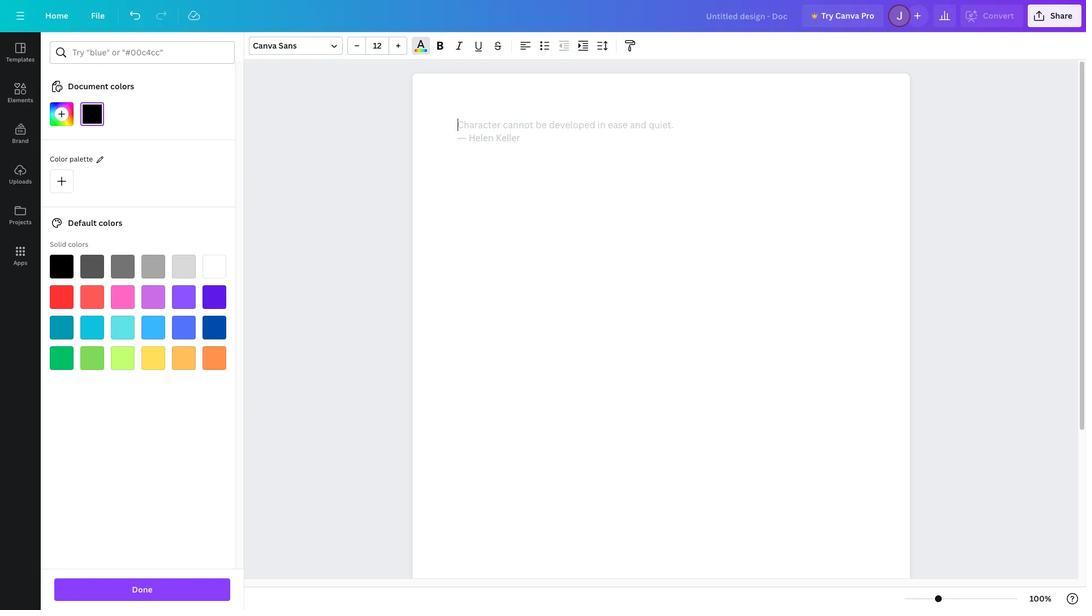 Task type: locate. For each thing, give the bounding box(es) containing it.
pink #ff66c4 image
[[111, 286, 135, 309], [111, 286, 135, 309]]

convert
[[983, 10, 1014, 21]]

peach #ffbd59 image
[[172, 347, 196, 370], [172, 347, 196, 370]]

share button
[[1028, 5, 1082, 27]]

bright red #ff3131 image
[[50, 286, 74, 309], [50, 286, 74, 309]]

add a new color image
[[50, 102, 74, 126], [50, 170, 74, 193]]

yellow #ffde59 image
[[141, 347, 165, 370], [141, 347, 165, 370]]

dark gray #545454 image
[[80, 255, 104, 279], [80, 255, 104, 279]]

colors right document
[[110, 81, 134, 92]]

green #00bf63 image
[[50, 347, 74, 370], [50, 347, 74, 370]]

0 vertical spatial colors
[[110, 81, 134, 92]]

brand
[[12, 137, 29, 145]]

100%
[[1030, 594, 1051, 605]]

done
[[132, 585, 153, 596]]

aqua blue #0cc0df image
[[80, 316, 104, 340], [80, 316, 104, 340]]

group
[[347, 37, 407, 55]]

colors for default colors
[[99, 218, 122, 229]]

violet #5e17eb image
[[203, 286, 226, 309], [203, 286, 226, 309]]

None text field
[[412, 74, 910, 611]]

0 vertical spatial add a new color image
[[50, 102, 74, 126]]

black #000000 image
[[50, 255, 74, 279], [50, 255, 74, 279]]

home
[[45, 10, 68, 21]]

cobalt blue #004aad image
[[203, 316, 226, 340]]

magenta #cb6ce6 image
[[141, 286, 165, 309]]

grass green #7ed957 image
[[80, 347, 104, 370]]

0 vertical spatial canva
[[835, 10, 859, 21]]

gray #a6a6a6 image
[[141, 255, 165, 279], [141, 255, 165, 279]]

canva right "try" on the top of the page
[[835, 10, 859, 21]]

dark turquoise #0097b2 image
[[50, 316, 74, 340], [50, 316, 74, 340]]

2 add a new color image from the top
[[50, 170, 74, 193]]

colors right default
[[99, 218, 122, 229]]

canva left the sans
[[253, 40, 277, 51]]

document colors
[[68, 81, 134, 92]]

canva
[[835, 10, 859, 21], [253, 40, 277, 51]]

turquoise blue #5ce1e6 image
[[111, 316, 135, 340], [111, 316, 135, 340]]

color palette button
[[50, 154, 93, 166]]

magenta #cb6ce6 image
[[141, 286, 165, 309]]

color
[[50, 154, 68, 164]]

1 vertical spatial add a new color image
[[50, 170, 74, 193]]

home link
[[36, 5, 77, 27]]

0 horizontal spatial canva
[[253, 40, 277, 51]]

purple #8c52ff image
[[172, 286, 196, 309]]

light blue #38b6ff image
[[141, 316, 165, 340], [141, 316, 165, 340]]

coral red #ff5757 image
[[80, 286, 104, 309], [80, 286, 104, 309]]

colors for solid colors
[[68, 240, 88, 249]]

light gray #d9d9d9 image
[[172, 255, 196, 279], [172, 255, 196, 279]]

lime #c1ff72 image
[[111, 347, 135, 370]]

try canva pro button
[[802, 5, 883, 27]]

1 horizontal spatial canva
[[835, 10, 859, 21]]

colors right solid
[[68, 240, 88, 249]]

– – number field
[[369, 40, 385, 51]]

colors
[[110, 81, 134, 92], [99, 218, 122, 229], [68, 240, 88, 249]]

color range image
[[415, 49, 427, 52]]

solid
[[50, 240, 66, 249]]

1 vertical spatial colors
[[99, 218, 122, 229]]

canva sans button
[[249, 37, 343, 55]]

#000000 image
[[80, 102, 104, 126], [80, 102, 104, 126]]

2 vertical spatial colors
[[68, 240, 88, 249]]

apps
[[13, 259, 27, 267]]

file button
[[82, 5, 114, 27]]

brand button
[[0, 114, 41, 154]]

add a new color image down color
[[50, 170, 74, 193]]

done button
[[54, 579, 230, 602]]

colors for document colors
[[110, 81, 134, 92]]

elements
[[8, 96, 33, 104]]

add a new color image down document
[[50, 102, 74, 126]]

orange #ff914d image
[[203, 347, 226, 370]]

document
[[68, 81, 108, 92]]

1 vertical spatial canva
[[253, 40, 277, 51]]

gray #737373 image
[[111, 255, 135, 279], [111, 255, 135, 279]]

Try "blue" or "#00c4cc" search field
[[72, 42, 227, 63]]

1 add a new color image from the top
[[50, 102, 74, 126]]



Task type: describe. For each thing, give the bounding box(es) containing it.
white #ffffff image
[[203, 255, 226, 279]]

elements button
[[0, 73, 41, 114]]

default
[[68, 218, 97, 229]]

orange #ff914d image
[[203, 347, 226, 370]]

palette
[[69, 154, 93, 164]]

100% button
[[1022, 591, 1059, 609]]

royal blue #5271ff image
[[172, 316, 196, 340]]

Design title text field
[[697, 5, 798, 27]]

purple #8c52ff image
[[172, 286, 196, 309]]

canva inside button
[[835, 10, 859, 21]]

uploads
[[9, 178, 32, 186]]

apps button
[[0, 236, 41, 277]]

try
[[821, 10, 833, 21]]

color palette
[[50, 154, 93, 164]]

add a new color image
[[50, 102, 74, 126]]

canva inside dropdown button
[[253, 40, 277, 51]]

pro
[[861, 10, 874, 21]]

side panel tab list
[[0, 32, 41, 277]]

grass green #7ed957 image
[[80, 347, 104, 370]]

convert button
[[960, 5, 1023, 27]]

main menu bar
[[0, 0, 1086, 32]]

lime #c1ff72 image
[[111, 347, 135, 370]]

royal blue #5271ff image
[[172, 316, 196, 340]]

uploads button
[[0, 154, 41, 195]]

default colors
[[68, 218, 122, 229]]

projects
[[9, 218, 32, 226]]

cobalt blue #004aad image
[[203, 316, 226, 340]]

templates button
[[0, 32, 41, 73]]

color range image
[[415, 49, 427, 52]]

sans
[[279, 40, 297, 51]]

share
[[1050, 10, 1072, 21]]

solid colors
[[50, 240, 88, 249]]

white #ffffff image
[[203, 255, 226, 279]]

projects button
[[0, 195, 41, 236]]

try canva pro
[[821, 10, 874, 21]]

templates
[[6, 55, 35, 63]]

canva sans
[[253, 40, 297, 51]]

file
[[91, 10, 105, 21]]



Task type: vqa. For each thing, say whether or not it's contained in the screenshot.
GREEN #00BF63 "icon"
yes



